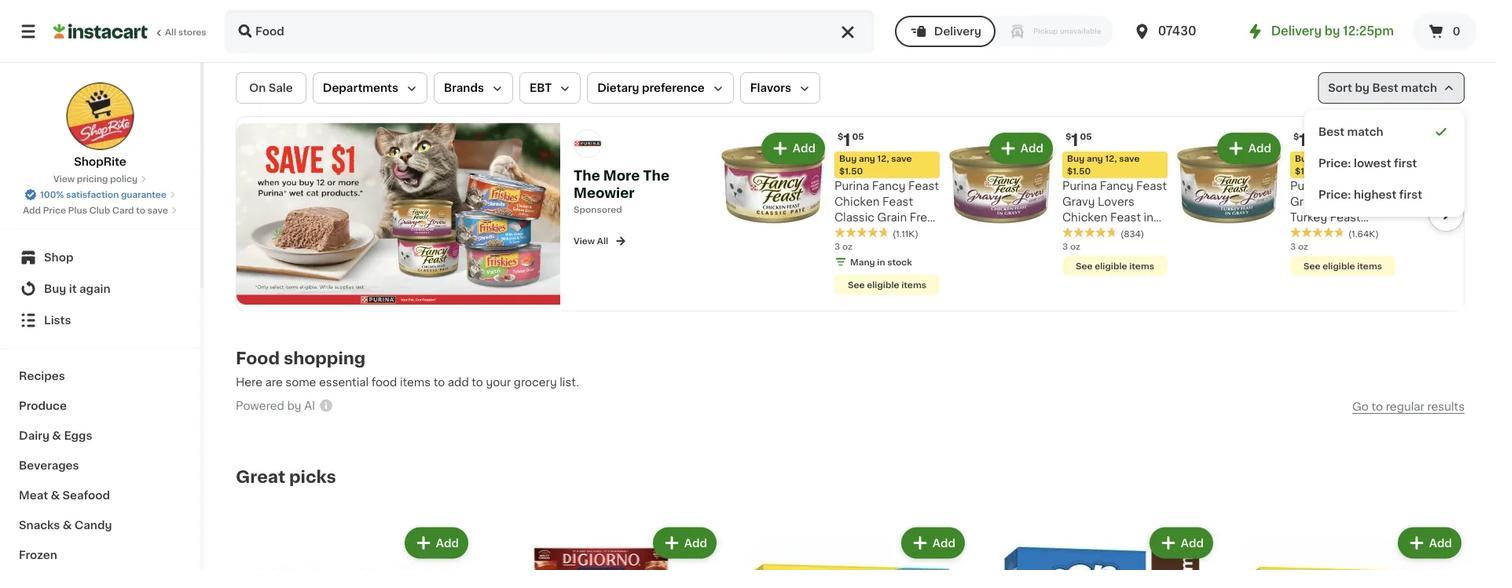 Task type: describe. For each thing, give the bounding box(es) containing it.
sale
[[269, 83, 293, 94]]

pricing
[[77, 175, 108, 183]]

recipes link
[[9, 361, 191, 391]]

items for purina fancy feast chicken feast classic grain free wet cat food pate
[[901, 281, 926, 289]]

stores
[[178, 28, 206, 37]]

see eligible items for in
[[1076, 262, 1154, 270]]

great picks
[[236, 469, 336, 486]]

delivery by 12:25pm
[[1271, 26, 1394, 37]]

flavors
[[750, 83, 791, 94]]

first for price: lowest first
[[1394, 158, 1417, 169]]

oz for food
[[842, 242, 853, 251]]

price: lowest first
[[1319, 158, 1417, 169]]

3 oz for purina fancy feast chicken feast classic grain free wet cat food pate
[[834, 242, 853, 251]]

1 for purina fancy feast gravy lovers turkey feast gourmet cat food in wet cat food gravy
[[1299, 132, 1306, 148]]

3 for purina fancy feast gravy lovers turkey feast gourmet cat food in wet cat food gravy
[[1290, 242, 1296, 251]]

list.
[[560, 377, 579, 388]]

in inside purina fancy feast gravy lovers turkey feast gourmet cat food in wet cat food gravy
[[1290, 244, 1300, 255]]

items right food
[[400, 377, 431, 388]]

purina fancy feast gravy lovers chicken feast in gravy gourmet cat food in wet cat food gravy
[[1062, 181, 1167, 270]]

dietary preference button
[[587, 72, 734, 104]]

delivery button
[[895, 16, 995, 47]]

lists
[[44, 315, 71, 326]]

to left add
[[434, 377, 445, 388]]

any for purina fancy feast chicken feast classic grain free wet cat food pate
[[859, 154, 875, 163]]

fancy for chicken
[[1100, 181, 1133, 192]]

it
[[69, 284, 77, 295]]

delivery by 12:25pm link
[[1246, 22, 1394, 41]]

turkey
[[1290, 212, 1327, 223]]

view all
[[574, 237, 608, 246]]

again
[[79, 284, 111, 295]]

buy left it
[[44, 284, 66, 295]]

meat & seafood
[[19, 490, 110, 501]]

plus
[[68, 206, 87, 215]]

shoprite logo image
[[66, 82, 135, 151]]

best match option
[[1311, 116, 1458, 148]]

add price plus club card to save link
[[23, 204, 178, 217]]

beverages
[[19, 460, 79, 471]]

free
[[910, 212, 934, 223]]

essential
[[319, 377, 369, 388]]

3 for purina fancy feast gravy lovers chicken feast in gravy gourmet cat food in wet cat food gravy
[[1062, 242, 1068, 251]]

beverages link
[[9, 451, 191, 481]]

(1.64k)
[[1348, 229, 1379, 238]]

here are some essential food items to add to your grocery list.
[[236, 377, 579, 388]]

on sale
[[249, 83, 293, 94]]

chicken inside purina fancy feast chicken feast classic grain free wet cat food pate
[[834, 196, 880, 207]]

see eligible items button for cat
[[1290, 256, 1396, 276]]

frozen link
[[9, 541, 191, 570]]

eligible for cat
[[1323, 262, 1355, 270]]

preference
[[642, 83, 705, 94]]

first for price: highest first
[[1399, 189, 1422, 200]]

many
[[850, 258, 875, 266]]

on
[[249, 83, 266, 94]]

purina for purina fancy feast gravy lovers turkey feast gourmet cat food in wet cat food gravy
[[1290, 181, 1325, 192]]

dairy & eggs link
[[9, 421, 191, 451]]

wet inside purina fancy feast gravy lovers turkey feast gourmet cat food in wet cat food gravy
[[1303, 244, 1325, 255]]

$ 1 05 for purina fancy feast gravy lovers turkey feast gourmet cat food in wet cat food gravy
[[1293, 132, 1320, 148]]

add
[[448, 377, 469, 388]]

meowier
[[574, 187, 635, 200]]

05 for purina fancy feast gravy lovers turkey feast gourmet cat food in wet cat food gravy
[[1308, 132, 1320, 141]]

save for purina fancy feast gravy lovers chicken feast in gravy gourmet cat food in wet cat food gravy
[[1119, 154, 1140, 163]]

grain
[[877, 212, 907, 223]]

$ 1 05 for purina fancy feast gravy lovers chicken feast in gravy gourmet cat food in wet cat food gravy
[[1065, 132, 1092, 148]]

your
[[486, 377, 511, 388]]

are
[[265, 377, 283, 388]]

match inside best match sort by field
[[1401, 83, 1437, 94]]

lowest
[[1354, 158, 1391, 169]]

save for purina fancy feast gravy lovers turkey feast gourmet cat food in wet cat food gravy
[[1347, 154, 1368, 163]]

100% satisfaction guarantee button
[[24, 185, 176, 201]]

fancy for classic
[[872, 181, 906, 192]]

in up (834)
[[1144, 212, 1154, 223]]

oz for in
[[1298, 242, 1308, 251]]

3 for purina fancy feast chicken feast classic grain free wet cat food pate
[[834, 242, 840, 251]]

picks
[[289, 469, 336, 486]]

go to regular results
[[1352, 402, 1465, 413]]

sort by list box
[[1304, 110, 1465, 217]]

delivery for delivery
[[934, 26, 981, 37]]

see for gravy
[[1304, 262, 1321, 270]]

lovers for turkey
[[1326, 196, 1362, 207]]

& for dairy
[[52, 431, 61, 442]]

buy it again link
[[9, 273, 191, 305]]

dietary
[[597, 83, 639, 94]]

more
[[603, 169, 640, 183]]

1 the from the left
[[574, 169, 600, 183]]

to inside "link"
[[136, 206, 145, 215]]

buy it again
[[44, 284, 111, 295]]

1 for purina fancy feast gravy lovers chicken feast in gravy gourmet cat food in wet cat food gravy
[[1071, 132, 1079, 148]]

all stores link
[[53, 9, 207, 53]]

grocery
[[514, 377, 557, 388]]

best inside best match 'option'
[[1319, 127, 1345, 138]]

any for purina fancy feast gravy lovers turkey feast gourmet cat food in wet cat food gravy
[[1315, 154, 1331, 163]]

produce
[[19, 401, 67, 412]]

buy any 12, save $1.50 for purina fancy feast chicken feast classic grain free wet cat food pate
[[839, 154, 912, 176]]

0 button
[[1413, 13, 1477, 50]]

0 horizontal spatial see eligible items
[[848, 281, 926, 289]]

powered
[[236, 401, 284, 412]]

view pricing policy link
[[53, 173, 147, 185]]

gourmet inside purina fancy feast gravy lovers chicken feast in gravy gourmet cat food in wet cat food gravy
[[1098, 228, 1147, 239]]

see eligible items for cat
[[1304, 262, 1382, 270]]

sort by best match
[[1328, 83, 1437, 94]]

by for sort
[[1355, 83, 1370, 94]]

go to regular results button
[[1352, 401, 1465, 413]]

purina fancy feast gravy lovers turkey feast gourmet cat food in wet cat food gravy
[[1290, 181, 1395, 270]]

shoprite
[[74, 156, 126, 167]]

buy for purina fancy feast gravy lovers chicken feast in gravy gourmet cat food in wet cat food gravy
[[1067, 154, 1085, 163]]

the more the meowier image
[[237, 123, 560, 305]]

results
[[1427, 402, 1465, 413]]

spo
[[574, 205, 591, 214]]

add price plus club card to save
[[23, 206, 168, 215]]

& for snacks
[[63, 520, 72, 531]]

items for purina fancy feast gravy lovers chicken feast in gravy gourmet cat food in wet cat food gravy
[[1129, 262, 1154, 270]]

wet inside purina fancy feast chicken feast classic grain free wet cat food pate
[[834, 228, 856, 239]]

buy any 12, save $1.50 for purina fancy feast gravy lovers chicken feast in gravy gourmet cat food in wet cat food gravy
[[1067, 154, 1140, 176]]

snacks & candy link
[[9, 511, 191, 541]]



Task type: vqa. For each thing, say whether or not it's contained in the screenshot.
$ 7 99
no



Task type: locate. For each thing, give the bounding box(es) containing it.
by for powered
[[287, 401, 301, 412]]

see eligible items button down (834)
[[1062, 256, 1168, 276]]

0 horizontal spatial see
[[848, 281, 865, 289]]

1 $1.50 from the left
[[839, 167, 863, 176]]

lists link
[[9, 305, 191, 336]]

0 horizontal spatial the
[[574, 169, 600, 183]]

food shopping
[[236, 350, 366, 367]]

shoprite link
[[66, 82, 135, 170]]

purina for purina fancy feast gravy lovers chicken feast in gravy gourmet cat food in wet cat food gravy
[[1062, 181, 1097, 192]]

★★★★★
[[834, 227, 889, 238], [834, 227, 889, 238], [1062, 227, 1117, 238], [1062, 227, 1117, 238], [1290, 227, 1345, 238], [1290, 227, 1345, 238]]

12, up purina fancy feast chicken feast classic grain free wet cat food pate
[[877, 154, 889, 163]]

0 horizontal spatial match
[[1347, 127, 1383, 138]]

0 horizontal spatial 1
[[843, 132, 851, 148]]

see eligible items down (834)
[[1076, 262, 1154, 270]]

best down sort
[[1319, 127, 1345, 138]]

3 oz for purina fancy feast gravy lovers turkey feast gourmet cat food in wet cat food gravy
[[1290, 242, 1308, 251]]

eligible down (1.64k)
[[1323, 262, 1355, 270]]

purina inside purina fancy feast gravy lovers chicken feast in gravy gourmet cat food in wet cat food gravy
[[1062, 181, 1097, 192]]

0 horizontal spatial 3
[[834, 242, 840, 251]]

1 horizontal spatial delivery
[[1271, 26, 1322, 37]]

3 oz for purina fancy feast gravy lovers chicken feast in gravy gourmet cat food in wet cat food gravy
[[1062, 242, 1080, 251]]

2 the from the left
[[643, 169, 669, 183]]

dairy
[[19, 431, 49, 442]]

2 horizontal spatial purina
[[1290, 181, 1325, 192]]

fancy inside purina fancy feast chicken feast classic grain free wet cat food pate
[[872, 181, 906, 192]]

$1.50 for purina fancy feast gravy lovers turkey feast gourmet cat food in wet cat food gravy
[[1295, 167, 1319, 176]]

1 buy any 12, save $1.50 from the left
[[839, 154, 912, 176]]

0 horizontal spatial any
[[859, 154, 875, 163]]

great
[[236, 469, 285, 486]]

1 horizontal spatial all
[[597, 237, 608, 246]]

instacart logo image
[[53, 22, 148, 41]]

1 horizontal spatial by
[[1325, 26, 1340, 37]]

& left candy
[[63, 520, 72, 531]]

the up meowier
[[574, 169, 600, 183]]

1 horizontal spatial chicken
[[1062, 212, 1108, 223]]

12, up purina fancy feast gravy lovers chicken feast in gravy gourmet cat food in wet cat food gravy
[[1105, 154, 1117, 163]]

view for view pricing policy
[[53, 175, 75, 183]]

None search field
[[225, 9, 874, 53]]

2 horizontal spatial see
[[1304, 262, 1321, 270]]

0 horizontal spatial lovers
[[1098, 196, 1135, 207]]

3 $ 1 05 from the left
[[1293, 132, 1320, 148]]

shopping
[[284, 350, 366, 367]]

fancy down price: lowest first
[[1328, 181, 1361, 192]]

2 $1.50 from the left
[[1067, 167, 1091, 176]]

food
[[371, 377, 397, 388]]

3 purina from the left
[[1290, 181, 1325, 192]]

items down (1.64k)
[[1357, 262, 1382, 270]]

powered by ai
[[236, 401, 315, 412]]

0 horizontal spatial buy any 12, save $1.50
[[839, 154, 912, 176]]

all stores
[[165, 28, 206, 37]]

cat inside purina fancy feast chicken feast classic grain free wet cat food pate
[[859, 228, 879, 239]]

departments button
[[313, 72, 427, 104]]

$1.50 for purina fancy feast chicken feast classic grain free wet cat food pate
[[839, 167, 863, 176]]

meat
[[19, 490, 48, 501]]

0 horizontal spatial $ 1 05
[[838, 132, 864, 148]]

many in stock
[[850, 258, 912, 266]]

2 $ from the left
[[1065, 132, 1071, 141]]

purina inside purina fancy feast chicken feast classic grain free wet cat food pate
[[834, 181, 869, 192]]

seafood
[[62, 490, 110, 501]]

delivery inside button
[[934, 26, 981, 37]]

price: inside price: lowest first option
[[1319, 158, 1351, 169]]

1 12, from the left
[[877, 154, 889, 163]]

3 3 oz from the left
[[1290, 242, 1308, 251]]

price:
[[1319, 158, 1351, 169], [1319, 189, 1351, 200]]

0 horizontal spatial best
[[1319, 127, 1345, 138]]

12, for purina fancy feast gravy lovers chicken feast in gravy gourmet cat food in wet cat food gravy
[[1105, 154, 1117, 163]]

to right go at the right
[[1372, 402, 1383, 413]]

2 horizontal spatial oz
[[1298, 242, 1308, 251]]

07430 button
[[1133, 9, 1227, 53]]

0 horizontal spatial by
[[287, 401, 301, 412]]

here
[[236, 377, 262, 388]]

highest
[[1354, 189, 1397, 200]]

$1.50 for purina fancy feast gravy lovers chicken feast in gravy gourmet cat food in wet cat food gravy
[[1067, 167, 1091, 176]]

Best match Sort by field
[[1318, 72, 1465, 104]]

$1.50 up purina fancy feast gravy lovers chicken feast in gravy gourmet cat food in wet cat food gravy
[[1067, 167, 1091, 176]]

flavors button
[[740, 72, 820, 104]]

& for meat
[[51, 490, 60, 501]]

1 1 from the left
[[843, 132, 851, 148]]

policy
[[110, 175, 138, 183]]

$ for purina fancy feast gravy lovers chicken feast in gravy gourmet cat food in wet cat food gravy
[[1065, 132, 1071, 141]]

0 horizontal spatial fancy
[[872, 181, 906, 192]]

1 horizontal spatial see eligible items
[[1076, 262, 1154, 270]]

save for purina fancy feast chicken feast classic grain free wet cat food pate
[[891, 154, 912, 163]]

fancy inside purina fancy feast gravy lovers turkey feast gourmet cat food in wet cat food gravy
[[1328, 181, 1361, 192]]

2 vertical spatial by
[[287, 401, 301, 412]]

0 horizontal spatial 3 oz
[[834, 242, 853, 251]]

first inside option
[[1394, 158, 1417, 169]]

lovers up (834)
[[1098, 196, 1135, 207]]

2 fancy from the left
[[1100, 181, 1133, 192]]

items for purina fancy feast gravy lovers turkey feast gourmet cat food in wet cat food gravy
[[1357, 262, 1382, 270]]

1 3 oz from the left
[[834, 242, 853, 251]]

save inside "link"
[[147, 206, 168, 215]]

product group
[[718, 130, 940, 298], [946, 130, 1168, 279], [1174, 130, 1396, 279], [236, 524, 471, 570], [484, 524, 720, 570], [732, 524, 968, 570], [981, 524, 1216, 570], [1229, 524, 1465, 570]]

3 $ from the left
[[1293, 132, 1299, 141]]

12, for purina fancy feast gravy lovers turkey feast gourmet cat food in wet cat food gravy
[[1333, 154, 1345, 163]]

1 horizontal spatial eligible
[[1095, 262, 1127, 270]]

0 vertical spatial all
[[165, 28, 176, 37]]

brands button
[[434, 72, 513, 104]]

delivery for delivery by 12:25pm
[[1271, 26, 1322, 37]]

0
[[1453, 26, 1460, 37]]

1 horizontal spatial the
[[643, 169, 669, 183]]

2 horizontal spatial 3 oz
[[1290, 242, 1308, 251]]

3 $1.50 from the left
[[1295, 167, 1319, 176]]

fancy up (834)
[[1100, 181, 1133, 192]]

3 any from the left
[[1315, 154, 1331, 163]]

classic
[[834, 212, 875, 223]]

0 vertical spatial first
[[1394, 158, 1417, 169]]

05 for purina fancy feast chicken feast classic grain free wet cat food pate
[[852, 132, 864, 141]]

candy
[[74, 520, 112, 531]]

any for purina fancy feast gravy lovers chicken feast in gravy gourmet cat food in wet cat food gravy
[[1087, 154, 1103, 163]]

2 horizontal spatial see eligible items button
[[1290, 256, 1396, 276]]

2 buy any 12, save $1.50 from the left
[[1067, 154, 1140, 176]]

fancy inside purina fancy feast gravy lovers chicken feast in gravy gourmet cat food in wet cat food gravy
[[1100, 181, 1133, 192]]

0 horizontal spatial gourmet
[[1098, 228, 1147, 239]]

$1.50 up the turkey
[[1295, 167, 1319, 176]]

2 horizontal spatial see eligible items
[[1304, 262, 1382, 270]]

0 vertical spatial price:
[[1319, 158, 1351, 169]]

1 vertical spatial chicken
[[1062, 212, 1108, 223]]

0 horizontal spatial wet
[[834, 228, 856, 239]]

1 horizontal spatial 3 oz
[[1062, 242, 1080, 251]]

any up purina fancy feast chicken feast classic grain free wet cat food pate
[[859, 154, 875, 163]]

2 vertical spatial &
[[63, 520, 72, 531]]

purina for purina fancy feast chicken feast classic grain free wet cat food pate
[[834, 181, 869, 192]]

Search field
[[226, 11, 873, 52]]

gourmet inside purina fancy feast gravy lovers turkey feast gourmet cat food in wet cat food gravy
[[1290, 228, 1339, 239]]

satisfaction
[[66, 191, 119, 199]]

1 horizontal spatial best
[[1372, 83, 1398, 94]]

see eligible items button down (1.64k)
[[1290, 256, 1396, 276]]

view down spo
[[574, 237, 595, 246]]

view for view all
[[574, 237, 595, 246]]

club
[[89, 206, 110, 215]]

eligible down many in stock
[[867, 281, 899, 289]]

2 12, from the left
[[1105, 154, 1117, 163]]

first right the lowest
[[1394, 158, 1417, 169]]

buy any 12, save $1.50 up purina fancy feast gravy lovers chicken feast in gravy gourmet cat food in wet cat food gravy
[[1067, 154, 1140, 176]]

regular
[[1386, 402, 1425, 413]]

1 horizontal spatial $
[[1065, 132, 1071, 141]]

0 vertical spatial chicken
[[834, 196, 880, 207]]

3 buy any 12, save $1.50 from the left
[[1295, 154, 1368, 176]]

ebt
[[530, 83, 552, 94]]

lovers
[[1098, 196, 1135, 207], [1326, 196, 1362, 207]]

wet down classic
[[834, 228, 856, 239]]

0 vertical spatial match
[[1401, 83, 1437, 94]]

$ 1 05 for purina fancy feast chicken feast classic grain free wet cat food pate
[[838, 132, 864, 148]]

in left the stock
[[877, 258, 885, 266]]

price: for price: highest first
[[1319, 189, 1351, 200]]

0 horizontal spatial 12,
[[877, 154, 889, 163]]

add inside add price plus club card to save "link"
[[23, 206, 41, 215]]

lovers for chicken
[[1098, 196, 1135, 207]]

best inside best match sort by field
[[1372, 83, 1398, 94]]

all down nsored on the top left of page
[[597, 237, 608, 246]]

in down the turkey
[[1290, 244, 1300, 255]]

by right sort
[[1355, 83, 1370, 94]]

3 oz from the left
[[1298, 242, 1308, 251]]

(1.11k)
[[893, 229, 918, 238]]

1 05 from the left
[[852, 132, 864, 141]]

0 vertical spatial &
[[52, 431, 61, 442]]

by inside field
[[1355, 83, 1370, 94]]

2 lovers from the left
[[1326, 196, 1362, 207]]

1 horizontal spatial 1
[[1071, 132, 1079, 148]]

1 vertical spatial price:
[[1319, 189, 1351, 200]]

0 horizontal spatial purina
[[834, 181, 869, 192]]

best up best match 'option'
[[1372, 83, 1398, 94]]

recipes
[[19, 371, 65, 382]]

view
[[53, 175, 75, 183], [574, 237, 595, 246]]

1 fancy from the left
[[872, 181, 906, 192]]

buy any 12, save $1.50 for purina fancy feast gravy lovers turkey feast gourmet cat food in wet cat food gravy
[[1295, 154, 1368, 176]]

price: inside price: highest first option
[[1319, 189, 1351, 200]]

2 horizontal spatial $
[[1293, 132, 1299, 141]]

1 horizontal spatial $ 1 05
[[1065, 132, 1092, 148]]

2 any from the left
[[1087, 154, 1103, 163]]

2 horizontal spatial by
[[1355, 83, 1370, 94]]

buy any 12, save $1.50 down best match
[[1295, 154, 1368, 176]]

purina fancy feast chicken feast classic grain free wet cat food pate
[[834, 181, 939, 239]]

buy for purina fancy feast chicken feast classic grain free wet cat food pate
[[839, 154, 857, 163]]

meat & seafood link
[[9, 481, 191, 511]]

see eligible items
[[1076, 262, 1154, 270], [1304, 262, 1382, 270], [848, 281, 926, 289]]

1 $ from the left
[[838, 132, 843, 141]]

1 horizontal spatial 3
[[1062, 242, 1068, 251]]

1 horizontal spatial fancy
[[1100, 181, 1133, 192]]

3 12, from the left
[[1333, 154, 1345, 163]]

& left eggs
[[52, 431, 61, 442]]

1 vertical spatial all
[[597, 237, 608, 246]]

1 horizontal spatial any
[[1087, 154, 1103, 163]]

see eligible items down (1.64k)
[[1304, 262, 1382, 270]]

1 horizontal spatial match
[[1401, 83, 1437, 94]]

05 for purina fancy feast gravy lovers chicken feast in gravy gourmet cat food in wet cat food gravy
[[1080, 132, 1092, 141]]

1 price: from the top
[[1319, 158, 1351, 169]]

buy up classic
[[839, 154, 857, 163]]

2 horizontal spatial wet
[[1303, 244, 1325, 255]]

see eligible items button for in
[[1062, 256, 1168, 276]]

0 horizontal spatial view
[[53, 175, 75, 183]]

chicken
[[834, 196, 880, 207], [1062, 212, 1108, 223]]

purina inside purina fancy feast gravy lovers turkey feast gourmet cat food in wet cat food gravy
[[1290, 181, 1325, 192]]

1 horizontal spatial 12,
[[1105, 154, 1117, 163]]

0 horizontal spatial eligible
[[867, 281, 899, 289]]

to inside button
[[1372, 402, 1383, 413]]

save
[[891, 154, 912, 163], [1119, 154, 1140, 163], [1347, 154, 1368, 163], [147, 206, 168, 215]]

shop link
[[9, 242, 191, 273]]

eligible for in
[[1095, 262, 1127, 270]]

2 05 from the left
[[1080, 132, 1092, 141]]

wet inside purina fancy feast gravy lovers chicken feast in gravy gourmet cat food in wet cat food gravy
[[1128, 244, 1150, 255]]

1 vertical spatial best
[[1319, 127, 1345, 138]]

departments
[[323, 83, 398, 94]]

best
[[1372, 83, 1398, 94], [1319, 127, 1345, 138]]

1 $ 1 05 from the left
[[838, 132, 864, 148]]

2 price: from the top
[[1319, 189, 1351, 200]]

0 horizontal spatial see eligible items button
[[834, 275, 940, 295]]

wet
[[834, 228, 856, 239], [1128, 244, 1150, 255], [1303, 244, 1325, 255]]

$ for purina fancy feast chicken feast classic grain free wet cat food pate
[[838, 132, 843, 141]]

2 oz from the left
[[1070, 242, 1080, 251]]

to down guarantee
[[136, 206, 145, 215]]

stock
[[887, 258, 912, 266]]

1 horizontal spatial purina
[[1062, 181, 1097, 192]]

any up purina fancy feast gravy lovers chicken feast in gravy gourmet cat food in wet cat food gravy
[[1087, 154, 1103, 163]]

fancy for turkey
[[1328, 181, 1361, 192]]

card
[[112, 206, 134, 215]]

add button
[[763, 134, 823, 163], [991, 134, 1051, 163], [1219, 134, 1279, 163], [406, 529, 467, 557], [654, 529, 715, 557], [903, 529, 963, 557], [1151, 529, 1212, 557], [1399, 529, 1460, 557]]

0 horizontal spatial $
[[838, 132, 843, 141]]

2 1 from the left
[[1071, 132, 1079, 148]]

2 gourmet from the left
[[1290, 228, 1339, 239]]

price: down best match
[[1319, 158, 1351, 169]]

the more the meowier spo nsored
[[574, 169, 669, 214]]

buy up purina fancy feast gravy lovers chicken feast in gravy gourmet cat food in wet cat food gravy
[[1067, 154, 1085, 163]]

1 horizontal spatial view
[[574, 237, 595, 246]]

2 $ 1 05 from the left
[[1065, 132, 1092, 148]]

1 lovers from the left
[[1098, 196, 1135, 207]]

match inside best match 'option'
[[1347, 127, 1383, 138]]

see eligible items down many in stock
[[848, 281, 926, 289]]

save down best match
[[1347, 154, 1368, 163]]

price: highest first option
[[1311, 179, 1458, 211]]

all inside the all stores link
[[165, 28, 176, 37]]

0 horizontal spatial delivery
[[934, 26, 981, 37]]

buy up the turkey
[[1295, 154, 1312, 163]]

produce link
[[9, 391, 191, 421]]

to right add
[[472, 377, 483, 388]]

cat
[[859, 228, 879, 239], [1342, 228, 1362, 239], [1062, 244, 1082, 255], [1328, 244, 1347, 255], [1062, 259, 1082, 270]]

wet down (834)
[[1128, 244, 1150, 255]]

1 oz from the left
[[842, 242, 853, 251]]

oz for cat
[[1070, 242, 1080, 251]]

2 3 from the left
[[1062, 242, 1068, 251]]

2 horizontal spatial 1
[[1299, 132, 1306, 148]]

view up '100%'
[[53, 175, 75, 183]]

2 purina from the left
[[1062, 181, 1097, 192]]

12:25pm
[[1343, 26, 1394, 37]]

1 horizontal spatial gourmet
[[1290, 228, 1339, 239]]

2 horizontal spatial $ 1 05
[[1293, 132, 1320, 148]]

first right highest in the right of the page
[[1399, 189, 1422, 200]]

1 horizontal spatial wet
[[1128, 244, 1150, 255]]

buy any 12, save $1.50
[[839, 154, 912, 176], [1067, 154, 1140, 176], [1295, 154, 1368, 176]]

12, for purina fancy feast chicken feast classic grain free wet cat food pate
[[877, 154, 889, 163]]

view pricing policy
[[53, 175, 138, 183]]

buy any 12, save $1.50 up purina fancy feast chicken feast classic grain free wet cat food pate
[[839, 154, 912, 176]]

0 horizontal spatial chicken
[[834, 196, 880, 207]]

nsored
[[591, 205, 622, 214]]

0 horizontal spatial all
[[165, 28, 176, 37]]

price: lowest first option
[[1311, 148, 1458, 179]]

1 vertical spatial first
[[1399, 189, 1422, 200]]

snacks & candy
[[19, 520, 112, 531]]

lovers inside purina fancy feast gravy lovers turkey feast gourmet cat food in wet cat food gravy
[[1326, 196, 1362, 207]]

2 horizontal spatial any
[[1315, 154, 1331, 163]]

price: highest first
[[1319, 189, 1422, 200]]

by left 12:25pm
[[1325, 26, 1340, 37]]

all left stores
[[165, 28, 176, 37]]

07430
[[1158, 26, 1196, 37]]

powered by ai link
[[236, 398, 334, 418]]

see for cat
[[1076, 262, 1093, 270]]

$ 1 05
[[838, 132, 864, 148], [1065, 132, 1092, 148], [1293, 132, 1320, 148]]

food inside purina fancy feast chicken feast classic grain free wet cat food pate
[[882, 228, 910, 239]]

1 horizontal spatial 05
[[1080, 132, 1092, 141]]

oz
[[842, 242, 853, 251], [1070, 242, 1080, 251], [1298, 242, 1308, 251]]

the right 'more' at the top left of the page
[[643, 169, 669, 183]]

0 horizontal spatial 05
[[852, 132, 864, 141]]

12,
[[877, 154, 889, 163], [1105, 154, 1117, 163], [1333, 154, 1345, 163]]

0 horizontal spatial oz
[[842, 242, 853, 251]]

2 3 oz from the left
[[1062, 242, 1080, 251]]

any down best match
[[1315, 154, 1331, 163]]

3 1 from the left
[[1299, 132, 1306, 148]]

1 horizontal spatial see
[[1076, 262, 1093, 270]]

3 3 from the left
[[1290, 242, 1296, 251]]

fancy up grain
[[872, 181, 906, 192]]

eligible down (834)
[[1095, 262, 1127, 270]]

0 vertical spatial best
[[1372, 83, 1398, 94]]

the
[[574, 169, 600, 183], [643, 169, 669, 183]]

2 horizontal spatial 05
[[1308, 132, 1320, 141]]

all
[[165, 28, 176, 37], [597, 237, 608, 246]]

save up purina fancy feast chicken feast classic grain free wet cat food pate
[[891, 154, 912, 163]]

1 any from the left
[[859, 154, 875, 163]]

eggs
[[64, 431, 92, 442]]

1 vertical spatial match
[[1347, 127, 1383, 138]]

match up price: lowest first
[[1347, 127, 1383, 138]]

purina image
[[574, 130, 602, 158]]

service type group
[[895, 16, 1114, 47]]

match up best match 'option'
[[1401, 83, 1437, 94]]

chicken inside purina fancy feast gravy lovers chicken feast in gravy gourmet cat food in wet cat food gravy
[[1062, 212, 1108, 223]]

0 vertical spatial view
[[53, 175, 75, 183]]

1 vertical spatial &
[[51, 490, 60, 501]]

1 horizontal spatial $1.50
[[1067, 167, 1091, 176]]

(834)
[[1120, 229, 1144, 238]]

dietary preference
[[597, 83, 705, 94]]

1 horizontal spatial buy any 12, save $1.50
[[1067, 154, 1140, 176]]

2 horizontal spatial $1.50
[[1295, 167, 1319, 176]]

1 horizontal spatial lovers
[[1326, 196, 1362, 207]]

2 horizontal spatial eligible
[[1323, 262, 1355, 270]]

lovers up (1.64k)
[[1326, 196, 1362, 207]]

& right meat
[[51, 490, 60, 501]]

2 horizontal spatial buy any 12, save $1.50
[[1295, 154, 1368, 176]]

1 3 from the left
[[834, 242, 840, 251]]

12, down best match
[[1333, 154, 1345, 163]]

go
[[1352, 402, 1369, 413]]

3 05 from the left
[[1308, 132, 1320, 141]]

1 purina from the left
[[834, 181, 869, 192]]

items down (834)
[[1129, 262, 1154, 270]]

1 gourmet from the left
[[1098, 228, 1147, 239]]

see eligible items button down many in stock
[[834, 275, 940, 295]]

lovers inside purina fancy feast gravy lovers chicken feast in gravy gourmet cat food in wet cat food gravy
[[1098, 196, 1135, 207]]

in down (834)
[[1116, 244, 1126, 255]]

by for delivery
[[1325, 26, 1340, 37]]

2 horizontal spatial 12,
[[1333, 154, 1345, 163]]

0 vertical spatial by
[[1325, 26, 1340, 37]]

items down the stock
[[901, 281, 926, 289]]

1 horizontal spatial oz
[[1070, 242, 1080, 251]]

ebt button
[[519, 72, 581, 104]]

2 horizontal spatial fancy
[[1328, 181, 1361, 192]]

buy for purina fancy feast gravy lovers turkey feast gourmet cat food in wet cat food gravy
[[1295, 154, 1312, 163]]

see
[[1076, 262, 1093, 270], [1304, 262, 1321, 270], [848, 281, 865, 289]]

dairy & eggs
[[19, 431, 92, 442]]

save up purina fancy feast gravy lovers chicken feast in gravy gourmet cat food in wet cat food gravy
[[1119, 154, 1140, 163]]

by left ai
[[287, 401, 301, 412]]

save down guarantee
[[147, 206, 168, 215]]

1 vertical spatial by
[[1355, 83, 1370, 94]]

$1.50
[[839, 167, 863, 176], [1067, 167, 1091, 176], [1295, 167, 1319, 176]]

3 oz
[[834, 242, 853, 251], [1062, 242, 1080, 251], [1290, 242, 1308, 251]]

$ for purina fancy feast gravy lovers turkey feast gourmet cat food in wet cat food gravy
[[1293, 132, 1299, 141]]

on sale button
[[236, 72, 306, 104]]

1 vertical spatial view
[[574, 237, 595, 246]]

1 horizontal spatial see eligible items button
[[1062, 256, 1168, 276]]

2 horizontal spatial 3
[[1290, 242, 1296, 251]]

wet down the turkey
[[1303, 244, 1325, 255]]

price
[[43, 206, 66, 215]]

best match
[[1319, 127, 1383, 138]]

0 horizontal spatial $1.50
[[839, 167, 863, 176]]

price: for price: lowest first
[[1319, 158, 1351, 169]]

1 for purina fancy feast chicken feast classic grain free wet cat food pate
[[843, 132, 851, 148]]

3 fancy from the left
[[1328, 181, 1361, 192]]

price: up the turkey
[[1319, 189, 1351, 200]]

&
[[52, 431, 61, 442], [51, 490, 60, 501], [63, 520, 72, 531]]

first inside option
[[1399, 189, 1422, 200]]

$1.50 up classic
[[839, 167, 863, 176]]



